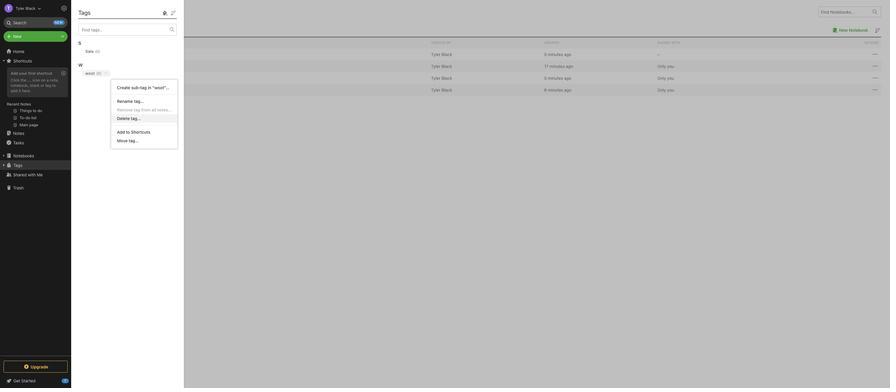 Task type: vqa. For each thing, say whether or not it's contained in the screenshot.
option
no



Task type: locate. For each thing, give the bounding box(es) containing it.
0 vertical spatial do
[[125, 75, 130, 81]]

1 vertical spatial to
[[52, 83, 56, 88]]

( right woot
[[96, 71, 98, 75]]

icon
[[32, 78, 40, 82]]

5 minutes ago up 17 minutes ago
[[544, 52, 571, 57]]

tyler for to-do list row
[[431, 87, 441, 92]]

shared
[[13, 172, 27, 177]]

0 inside 'sale ( 0 )'
[[97, 49, 99, 54]]

shortcuts up move tag… link
[[131, 130, 150, 135]]

you
[[667, 64, 674, 69], [667, 75, 674, 81], [667, 87, 674, 92]]

row group containing s
[[78, 36, 182, 86]]

black for to-do list row
[[442, 87, 452, 92]]

0 inside woot ( 0 )
[[98, 71, 100, 75]]

5 for –
[[544, 52, 547, 57]]

ago up 17 minutes ago
[[564, 52, 571, 57]]

notebook,
[[11, 83, 29, 88]]

tyler for first notebook row
[[431, 52, 441, 57]]

tags up shared
[[13, 163, 22, 168]]

tag… for rename tag…
[[134, 99, 144, 104]]

( inside 'sale ( 0 )'
[[95, 49, 97, 54]]

0 vertical spatial (
[[95, 49, 97, 54]]

tyler black inside things to do row
[[431, 75, 452, 81]]

minutes for first notebook row
[[548, 52, 563, 57]]

you inside to-do list row
[[667, 87, 674, 92]]

0 vertical spatial only
[[657, 64, 666, 69]]

only inside things to do row
[[657, 75, 666, 81]]

things to do row
[[80, 72, 881, 84]]

black inside main page row
[[442, 64, 452, 69]]

1 horizontal spatial tags
[[78, 9, 91, 16]]

click
[[11, 78, 20, 82]]

notebook inside first notebook button
[[108, 52, 126, 57]]

all
[[152, 107, 156, 112]]

tag… down the add to shortcuts
[[129, 138, 139, 143]]

2 vertical spatial to
[[126, 130, 130, 135]]

0 left tag actions field
[[98, 71, 100, 75]]

black inside to-do list row
[[442, 87, 452, 92]]

only inside to-do list row
[[657, 87, 666, 92]]

notebook right first
[[108, 52, 126, 57]]

sort options image
[[170, 9, 177, 16]]

0 vertical spatial shortcuts
[[13, 58, 32, 63]]

do
[[125, 75, 130, 81], [112, 87, 117, 92]]

1 vertical spatial notebook
[[108, 52, 126, 57]]

0
[[97, 49, 99, 54], [98, 71, 100, 75]]

created by button
[[429, 37, 542, 48]]

minutes right 17
[[550, 64, 565, 69]]

remove tag from all notes… link
[[111, 106, 178, 114]]

you inside things to do row
[[667, 75, 674, 81]]

black inside first notebook row
[[442, 52, 452, 57]]

0 vertical spatial notebook
[[849, 28, 868, 33]]

)
[[99, 49, 100, 54], [100, 71, 101, 75]]

2 vertical spatial only
[[657, 87, 666, 92]]

1 horizontal spatial shortcuts
[[131, 130, 150, 135]]

0 right sale
[[97, 49, 99, 54]]

to up the move tag…
[[126, 130, 130, 135]]

"woot"…
[[152, 85, 169, 90]]

me
[[37, 172, 43, 177]]

move tag…
[[117, 138, 139, 143]]

2 vertical spatial only you
[[657, 87, 674, 92]]

remove
[[117, 107, 133, 112]]

new inside popup button
[[13, 34, 22, 39]]

notes right recent
[[20, 102, 31, 106]]

Account field
[[0, 2, 41, 14]]

to down note,
[[52, 83, 56, 88]]

5 for only you
[[544, 75, 547, 81]]

1 vertical spatial 5
[[544, 75, 547, 81]]

0 horizontal spatial to
[[52, 83, 56, 88]]

tyler inside things to do row
[[431, 75, 441, 81]]

to
[[120, 75, 124, 81], [52, 83, 56, 88], [126, 130, 130, 135]]

0 vertical spatial to
[[120, 75, 124, 81]]

to-do list 3 element
[[106, 87, 124, 92]]

1 horizontal spatial tag
[[134, 107, 140, 112]]

upgrade
[[31, 364, 48, 369]]

2 5 minutes ago from the top
[[544, 75, 571, 81]]

0 vertical spatial you
[[667, 64, 674, 69]]

0 vertical spatial 5
[[544, 52, 547, 57]]

only you inside to-do list row
[[657, 87, 674, 92]]

1 vertical spatial shortcuts
[[131, 130, 150, 135]]

1 horizontal spatial do
[[125, 75, 130, 81]]

7
[[64, 379, 66, 383]]

s
[[78, 40, 81, 46]]

to-do list button
[[97, 86, 124, 93]]

tree containing home
[[0, 47, 71, 356]]

tag… down remove tag from all notes… link
[[131, 116, 141, 121]]

tags
[[78, 9, 91, 16], [13, 163, 22, 168]]

minutes
[[548, 52, 563, 57], [550, 64, 565, 69], [548, 75, 563, 81], [548, 87, 563, 92]]

to inside button
[[120, 75, 124, 81]]

5 inside things to do row
[[544, 75, 547, 81]]

tag… inside menu item
[[131, 116, 141, 121]]

expand tags image
[[1, 163, 6, 168]]

1 vertical spatial notebooks
[[13, 153, 34, 158]]

notebooks down tasks
[[13, 153, 34, 158]]

only you inside main page row
[[657, 64, 674, 69]]

shared with me link
[[0, 170, 71, 179]]

updated button
[[542, 37, 655, 48]]

minutes for to-do list row
[[548, 87, 563, 92]]

add inside dropdown list menu
[[117, 130, 125, 135]]

ago for main page row
[[566, 64, 573, 69]]

to inside icon on a note, notebook, stack or tag to add it here.
[[52, 83, 56, 88]]

minutes inside to-do list row
[[548, 87, 563, 92]]

notebook for new notebook
[[849, 28, 868, 33]]

5 minutes ago up 6 minutes ago
[[544, 75, 571, 81]]

new button
[[4, 31, 68, 42]]

tyler inside first notebook row
[[431, 52, 441, 57]]

only for 5 minutes ago
[[657, 75, 666, 81]]

shared with button
[[655, 37, 768, 48]]

first notebook button
[[90, 51, 135, 58]]

ago inside main page row
[[566, 64, 573, 69]]

tree
[[0, 47, 71, 356]]

–
[[657, 52, 660, 57]]

2 you from the top
[[667, 75, 674, 81]]

ago for first notebook row
[[564, 52, 571, 57]]

click to collapse image
[[69, 377, 73, 384]]

minutes inside main page row
[[550, 64, 565, 69]]

notebook inside new notebook button
[[849, 28, 868, 33]]

1 vertical spatial )
[[100, 71, 101, 75]]

Help and Learning task checklist field
[[0, 376, 71, 386]]

ago for things to do row
[[564, 75, 571, 81]]

get started
[[13, 379, 35, 384]]

ago right 17
[[566, 64, 573, 69]]

black inside field
[[26, 6, 35, 11]]

0 vertical spatial tag…
[[134, 99, 144, 104]]

2 only you from the top
[[657, 75, 674, 81]]

1 vertical spatial tags
[[13, 163, 22, 168]]

rename tag… link
[[111, 97, 178, 106]]

ago inside things to do row
[[564, 75, 571, 81]]

the
[[21, 78, 26, 82]]

1 horizontal spatial add
[[117, 130, 125, 135]]

(
[[95, 49, 97, 54], [96, 71, 98, 75]]

tag inside icon on a note, notebook, stack or tag to add it here.
[[45, 83, 51, 88]]

ago right 6
[[564, 87, 572, 92]]

tyler for main page row
[[431, 64, 441, 69]]

0 vertical spatial )
[[99, 49, 100, 54]]

3 you from the top
[[667, 87, 674, 92]]

) right sale
[[99, 49, 100, 54]]

ago inside to-do list row
[[564, 87, 572, 92]]

minutes down updated on the top right
[[548, 52, 563, 57]]

1 vertical spatial notes
[[13, 131, 24, 136]]

1 vertical spatial do
[[112, 87, 117, 92]]

notes
[[20, 102, 31, 106], [13, 131, 24, 136]]

new down "find notebooks…" text box
[[839, 28, 848, 33]]

tyler inside to-do list row
[[431, 87, 441, 92]]

2 only from the top
[[657, 75, 666, 81]]

only inside main page row
[[657, 64, 666, 69]]

move tag… link
[[111, 136, 178, 145]]

1 horizontal spatial new
[[839, 28, 848, 33]]

5 minutes ago inside things to do row
[[544, 75, 571, 81]]

you inside main page row
[[667, 64, 674, 69]]

tyler inside main page row
[[431, 64, 441, 69]]

1 notebook
[[80, 27, 103, 33]]

notebooks element
[[71, 0, 890, 388]]

0 horizontal spatial notebook
[[108, 52, 126, 57]]

to for things
[[120, 75, 124, 81]]

ago down 17 minutes ago
[[564, 75, 571, 81]]

minutes for main page row
[[550, 64, 565, 69]]

1 vertical spatial 5 minutes ago
[[544, 75, 571, 81]]

0 vertical spatial add
[[11, 71, 18, 76]]

Search text field
[[8, 17, 63, 28]]

upgrade button
[[4, 361, 68, 373]]

minutes up 6 minutes ago
[[548, 75, 563, 81]]

5 up 17
[[544, 52, 547, 57]]

notebook up actions in the right top of the page
[[849, 28, 868, 33]]

new
[[55, 20, 63, 24]]

1 you from the top
[[667, 64, 674, 69]]

1 vertical spatial new
[[13, 34, 22, 39]]

1 vertical spatial only you
[[657, 75, 674, 81]]

add
[[11, 71, 18, 76], [117, 130, 125, 135]]

0 vertical spatial 0
[[97, 49, 99, 54]]

1 only from the top
[[657, 64, 666, 69]]

shortcuts down home
[[13, 58, 32, 63]]

1 vertical spatial you
[[667, 75, 674, 81]]

tyler black for things to do row
[[431, 75, 452, 81]]

add your first shortcut
[[11, 71, 52, 76]]

5 minutes ago
[[544, 52, 571, 57], [544, 75, 571, 81]]

new inside button
[[839, 28, 848, 33]]

new for new
[[13, 34, 22, 39]]

minutes for things to do row
[[548, 75, 563, 81]]

do up create
[[125, 75, 130, 81]]

1 vertical spatial 0
[[98, 71, 100, 75]]

tyler black inside to-do list row
[[431, 87, 452, 92]]

only you
[[657, 64, 674, 69], [657, 75, 674, 81], [657, 87, 674, 92]]

2 horizontal spatial to
[[126, 130, 130, 135]]

1 vertical spatial add
[[117, 130, 125, 135]]

2 vertical spatial you
[[667, 87, 674, 92]]

1 horizontal spatial notebook
[[849, 28, 868, 33]]

black for first notebook row
[[442, 52, 452, 57]]

notes up tasks
[[13, 131, 24, 136]]

add up click
[[11, 71, 18, 76]]

new search field
[[8, 17, 65, 28]]

1 vertical spatial (
[[96, 71, 98, 75]]

Find tags… text field
[[79, 26, 170, 34]]

new up home
[[13, 34, 22, 39]]

1 only you from the top
[[657, 64, 674, 69]]

5 inside first notebook row
[[544, 52, 547, 57]]

it
[[19, 88, 21, 93]]

main page row
[[80, 60, 881, 72]]

tag left from in the top of the page
[[134, 107, 140, 112]]

tag down a
[[45, 83, 51, 88]]

5 minutes ago inside first notebook row
[[544, 52, 571, 57]]

( inside woot ( 0 )
[[96, 71, 98, 75]]

row group containing first notebook
[[80, 48, 881, 96]]

tags button
[[0, 160, 71, 170]]

only
[[657, 64, 666, 69], [657, 75, 666, 81], [657, 87, 666, 92]]

...
[[27, 78, 31, 82]]

notebooks up notebook at top left
[[80, 8, 108, 15]]

group
[[0, 66, 71, 131]]

ago inside first notebook row
[[564, 52, 571, 57]]

0 horizontal spatial new
[[13, 34, 22, 39]]

tag
[[45, 83, 51, 88], [140, 85, 147, 90], [134, 107, 140, 112]]

tyler black for to-do list row
[[431, 87, 452, 92]]

1 vertical spatial only
[[657, 75, 666, 81]]

0 horizontal spatial tags
[[13, 163, 22, 168]]

) for woot
[[100, 71, 101, 75]]

row group
[[78, 36, 182, 86], [80, 48, 881, 96]]

things to do
[[106, 75, 130, 81]]

2 5 from the top
[[544, 75, 547, 81]]

tags up 1
[[78, 9, 91, 16]]

shortcuts inside the shortcuts button
[[13, 58, 32, 63]]

delete tag…
[[117, 116, 141, 121]]

tyler black
[[16, 6, 35, 11], [431, 52, 452, 57], [431, 64, 452, 69], [431, 75, 452, 81], [431, 87, 452, 92]]

5 up 6
[[544, 75, 547, 81]]

1 horizontal spatial to
[[120, 75, 124, 81]]

first notebook
[[98, 52, 126, 57]]

tyler for things to do row
[[431, 75, 441, 81]]

black for main page row
[[442, 64, 452, 69]]

1 vertical spatial tag…
[[131, 116, 141, 121]]

3 only from the top
[[657, 87, 666, 92]]

notebook for first notebook
[[108, 52, 126, 57]]

with
[[672, 41, 680, 44]]

0 vertical spatial notes
[[20, 102, 31, 106]]

0 horizontal spatial add
[[11, 71, 18, 76]]

1 5 minutes ago from the top
[[544, 52, 571, 57]]

first notebook row
[[80, 48, 881, 60]]

or
[[41, 83, 44, 88]]

0 vertical spatial 5 minutes ago
[[544, 52, 571, 57]]

tyler inside field
[[16, 6, 25, 11]]

) right woot
[[100, 71, 101, 75]]

) inside 'sale ( 0 )'
[[99, 49, 100, 54]]

0 horizontal spatial tag
[[45, 83, 51, 88]]

5
[[544, 52, 547, 57], [544, 75, 547, 81]]

shortcuts
[[13, 58, 32, 63], [131, 130, 150, 135]]

0 vertical spatial new
[[839, 28, 848, 33]]

add up move
[[117, 130, 125, 135]]

) inside woot ( 0 )
[[100, 71, 101, 75]]

to right things at the top left
[[120, 75, 124, 81]]

minutes inside first notebook row
[[548, 52, 563, 57]]

( right sale
[[95, 49, 97, 54]]

tyler black inside first notebook row
[[431, 52, 452, 57]]

to inside dropdown list menu
[[126, 130, 130, 135]]

black inside things to do row
[[442, 75, 452, 81]]

3 only you from the top
[[657, 87, 674, 92]]

tag… up remove tag from all notes… link
[[134, 99, 144, 104]]

( for woot
[[96, 71, 98, 75]]

settings image
[[61, 5, 68, 12]]

woot
[[85, 71, 95, 76]]

minutes inside things to do row
[[548, 75, 563, 81]]

only you for 5 minutes ago
[[657, 75, 674, 81]]

tag… for delete tag…
[[131, 116, 141, 121]]

created by
[[431, 41, 451, 44]]

tyler black inside main page row
[[431, 64, 452, 69]]

0 vertical spatial only you
[[657, 64, 674, 69]]

a
[[47, 78, 49, 82]]

1 5 from the top
[[544, 52, 547, 57]]

( for sale
[[95, 49, 97, 54]]

add for add your first shortcut
[[11, 71, 18, 76]]

tag… for move tag…
[[129, 138, 139, 143]]

5 minutes ago for only you
[[544, 75, 571, 81]]

do left the list
[[112, 87, 117, 92]]

1 horizontal spatial notebooks
[[80, 8, 108, 15]]

title
[[82, 41, 91, 44]]

0 for woot
[[98, 71, 100, 75]]

minutes right 6
[[548, 87, 563, 92]]

2 vertical spatial tag…
[[129, 138, 139, 143]]

add to shortcuts
[[117, 130, 150, 135]]

2 horizontal spatial tag
[[140, 85, 147, 90]]

tag left "in"
[[140, 85, 147, 90]]

only you inside things to do row
[[657, 75, 674, 81]]

black for things to do row
[[442, 75, 452, 81]]

notes…
[[157, 107, 172, 112]]

0 horizontal spatial shortcuts
[[13, 58, 32, 63]]



Task type: describe. For each thing, give the bounding box(es) containing it.
to-do list
[[106, 87, 124, 92]]

17 minutes ago
[[544, 64, 573, 69]]

6
[[544, 87, 547, 92]]

0 horizontal spatial notebooks
[[13, 153, 34, 158]]

to-
[[106, 87, 112, 92]]

first
[[28, 71, 36, 76]]

trash
[[13, 185, 24, 190]]

recent notes
[[7, 102, 31, 106]]

Tag actions field
[[101, 70, 111, 77]]

recent
[[7, 102, 19, 106]]

first
[[98, 52, 107, 57]]

only for 17 minutes ago
[[657, 64, 666, 69]]

notes link
[[0, 128, 71, 138]]

shortcut
[[37, 71, 52, 76]]

you for 6 minutes ago
[[667, 87, 674, 92]]

to for add
[[126, 130, 130, 135]]

create
[[117, 85, 130, 90]]

add to shortcuts link
[[111, 128, 178, 136]]

by
[[447, 41, 451, 44]]

5 minutes ago for –
[[544, 52, 571, 57]]

get
[[13, 379, 20, 384]]

Find Notebooks… text field
[[819, 7, 869, 17]]

your
[[19, 71, 27, 76]]

home link
[[0, 47, 71, 56]]

) for sale
[[99, 49, 100, 54]]

icon on a note, notebook, stack or tag to add it here.
[[11, 78, 59, 93]]

sale ( 0 )
[[85, 49, 100, 54]]

add
[[11, 88, 17, 93]]

0 for sale
[[97, 49, 99, 54]]

tyler black for main page row
[[431, 64, 452, 69]]

woot row
[[78, 69, 182, 86]]

new notebook
[[839, 28, 868, 33]]

rename tag…
[[117, 99, 144, 104]]

remove tag from all notes…
[[117, 107, 172, 112]]

ago for to-do list row
[[564, 87, 572, 92]]

notebooks link
[[0, 151, 71, 160]]

1
[[80, 27, 82, 33]]

create sub-tag in "woot"…
[[117, 85, 169, 90]]

delete tag… link
[[111, 114, 178, 123]]

shared with
[[657, 41, 680, 44]]

updated
[[544, 41, 560, 44]]

w
[[78, 62, 83, 68]]

you for 5 minutes ago
[[667, 75, 674, 81]]

tags inside button
[[13, 163, 22, 168]]

tasks button
[[0, 138, 71, 147]]

here.
[[22, 88, 31, 93]]

things to do button
[[97, 74, 130, 82]]

actions button
[[768, 37, 881, 48]]

tyler black inside field
[[16, 6, 35, 11]]

sub-
[[131, 85, 140, 90]]

create sub-tag in "woot"… link
[[111, 83, 178, 92]]

delete tag… menu item
[[111, 114, 178, 123]]

notes inside group
[[20, 102, 31, 106]]

created
[[431, 41, 446, 44]]

sale
[[85, 49, 94, 54]]

things
[[106, 75, 119, 81]]

tyler black for first notebook row
[[431, 52, 452, 57]]

dropdown list menu
[[111, 83, 178, 145]]

things to do 2 element
[[106, 75, 130, 81]]

shortcuts button
[[0, 56, 71, 66]]

row group inside notebooks element
[[80, 48, 881, 96]]

move
[[117, 138, 128, 143]]

0 vertical spatial notebooks
[[80, 8, 108, 15]]

add for add to shortcuts
[[117, 130, 125, 135]]

expand notebooks image
[[1, 153, 6, 158]]

rename
[[117, 99, 133, 104]]

list
[[118, 87, 124, 92]]

from
[[141, 107, 150, 112]]

6 minutes ago
[[544, 87, 572, 92]]

stack
[[30, 83, 39, 88]]

0 vertical spatial tags
[[78, 9, 91, 16]]

trash link
[[0, 183, 71, 193]]

Sort field
[[170, 9, 177, 16]]

in
[[148, 85, 151, 90]]

new notebook button
[[831, 27, 868, 34]]

actions
[[865, 41, 879, 44]]

you for 17 minutes ago
[[667, 64, 674, 69]]

delete
[[117, 116, 130, 121]]

notebook
[[83, 27, 103, 33]]

on
[[41, 78, 46, 82]]

new for new notebook
[[839, 28, 848, 33]]

arrow image
[[82, 51, 90, 58]]

group containing add your first shortcut
[[0, 66, 71, 131]]

only for 6 minutes ago
[[657, 87, 666, 92]]

shortcuts inside "add to shortcuts" link
[[131, 130, 150, 135]]

only you for 17 minutes ago
[[657, 64, 674, 69]]

only you for 6 minutes ago
[[657, 87, 674, 92]]

shared with me
[[13, 172, 43, 177]]

with
[[28, 172, 36, 177]]

to-do list row
[[80, 84, 881, 96]]

note,
[[50, 78, 59, 82]]

0 horizontal spatial do
[[112, 87, 117, 92]]

17
[[544, 64, 549, 69]]

shared
[[657, 41, 671, 44]]

click the ...
[[11, 78, 31, 82]]

title button
[[80, 37, 429, 48]]

started
[[21, 379, 35, 384]]

create new tag image
[[161, 9, 168, 16]]

tasks
[[13, 140, 24, 145]]

woot ( 0 )
[[85, 71, 101, 76]]

home
[[13, 49, 24, 54]]



